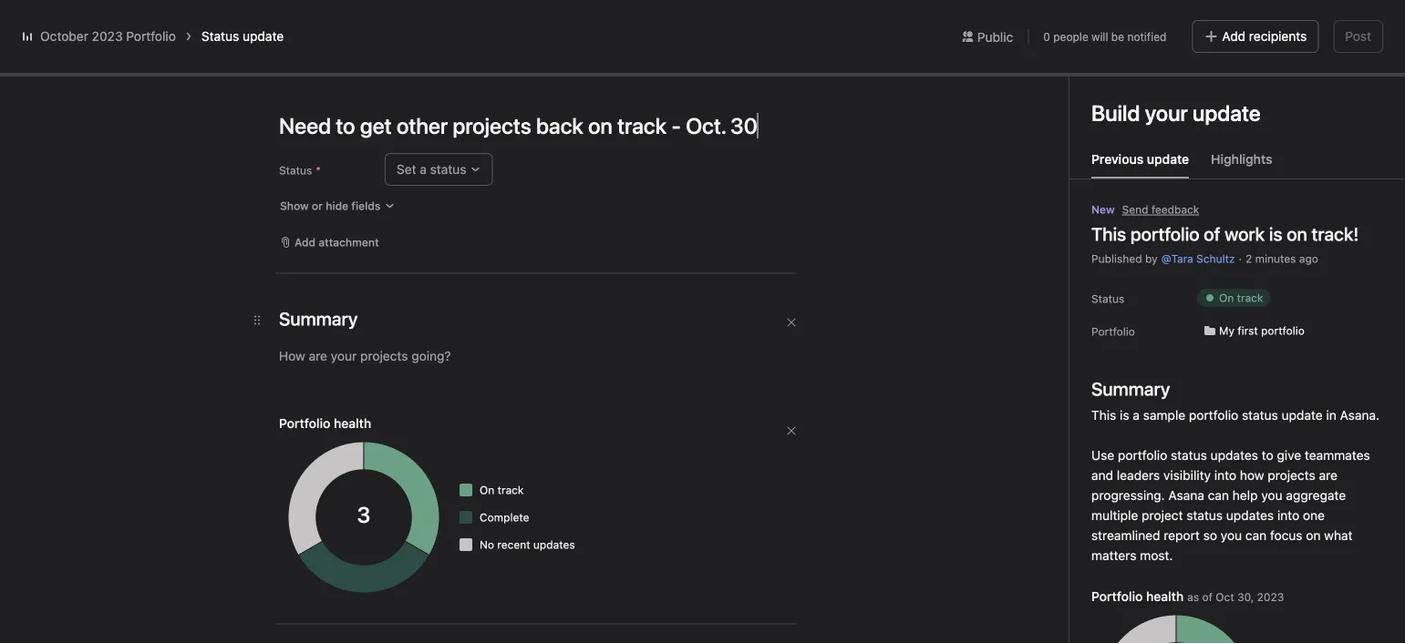 Task type: vqa. For each thing, say whether or not it's contained in the screenshot.
NEW SEND FEEDBACK THIS PORTFOLIO OF WORK IS ON TRACK! PUBLISHED BY @TARA SCHULTZ · 2 MINUTES AGO
yes



Task type: locate. For each thing, give the bounding box(es) containing it.
list box
[[487, 7, 925, 36]]

0 vertical spatial to
[[1262, 448, 1274, 463]]

0 horizontal spatial progressing.
[[326, 538, 400, 553]]

multiple right no recent updates
[[584, 538, 631, 553]]

add
[[1260, 16, 1281, 28], [1222, 29, 1246, 44], [295, 236, 316, 249]]

leaders
[[1117, 468, 1160, 483], [612, 518, 655, 533]]

add recipients
[[1222, 29, 1307, 44]]

1 horizontal spatial on track
[[1219, 292, 1263, 305]]

on up my at the bottom of page
[[1219, 292, 1234, 305]]

projects
[[1268, 468, 1316, 483], [763, 518, 810, 533]]

1 vertical spatial this is a sample portfolio status update in asana.
[[304, 478, 592, 493]]

use
[[1092, 448, 1115, 463], [304, 518, 327, 533]]

status *
[[279, 164, 321, 177]]

0 vertical spatial in
[[1177, 16, 1186, 28]]

1 horizontal spatial add
[[1222, 29, 1246, 44]]

0 vertical spatial on track
[[1219, 292, 1263, 305]]

in for status
[[539, 478, 549, 493]]

feedback
[[1152, 203, 1199, 216]]

0 vertical spatial of
[[1204, 223, 1221, 245]]

1 vertical spatial so
[[441, 558, 455, 573]]

portfolio health as of oct 30, 2023
[[1092, 590, 1284, 605]]

help
[[1233, 488, 1258, 503], [467, 538, 493, 553]]

1 vertical spatial to
[[474, 518, 486, 533]]

0 vertical spatial help
[[1233, 488, 1258, 503]]

progressing.
[[1092, 488, 1165, 503], [326, 538, 400, 553]]

previous
[[1092, 152, 1144, 167]]

0 horizontal spatial streamlined
[[329, 558, 398, 573]]

1 vertical spatial in
[[1326, 408, 1337, 423]]

0 horizontal spatial matters
[[594, 558, 639, 573]]

2 vertical spatial of
[[1202, 591, 1213, 604]]

of inside new send feedback this portfolio of work is on track! published by @tara schultz · 2 minutes ago
[[1204, 223, 1221, 245]]

what's in my trial?
[[1138, 16, 1233, 28]]

is
[[1269, 223, 1283, 245], [482, 324, 495, 346], [1120, 408, 1130, 423], [332, 478, 342, 493]]

0
[[1044, 30, 1050, 43], [518, 133, 531, 158], [739, 133, 753, 158]]

summary
[[1092, 378, 1170, 400], [304, 448, 383, 470]]

summary for portfolio
[[1092, 378, 1170, 400]]

0 vertical spatial asana.
[[1340, 408, 1380, 423]]

1 horizontal spatial in
[[1177, 16, 1186, 28]]

0 horizontal spatial 2023
[[92, 29, 123, 44]]

0 vertical spatial multiple
[[1092, 508, 1138, 523]]

october 2023 portfolio
[[40, 29, 176, 44]]

track up the first
[[1237, 292, 1263, 305]]

on track up the first
[[1219, 292, 1263, 305]]

first
[[1238, 325, 1258, 337]]

use portfolio status updates to give teammates and leaders visibility into how projects are progressing. asana can help you aggregate multiple project status updates into one streamlined report so you can focus on what matters most.
[[1092, 448, 1374, 564], [304, 518, 814, 573]]

2023 right october on the left top of page
[[92, 29, 123, 44]]

status inside popup button
[[430, 162, 466, 177]]

0 vertical spatial focus
[[1270, 528, 1303, 544]]

report
[[1164, 528, 1200, 544], [402, 558, 438, 573]]

visibility
[[1164, 468, 1211, 483], [658, 518, 706, 533]]

and
[[1092, 468, 1114, 483], [586, 518, 608, 533]]

billing
[[1284, 16, 1315, 28]]

in
[[1177, 16, 1186, 28], [1326, 408, 1337, 423], [539, 478, 549, 493]]

on up complete
[[480, 484, 495, 497]]

project
[[1142, 508, 1183, 523], [634, 538, 676, 553]]

in for portfolio
[[1326, 408, 1337, 423]]

0 vertical spatial report
[[1164, 528, 1200, 544]]

0 vertical spatial portfolio
[[126, 29, 176, 44]]

my first portfolio
[[1219, 325, 1305, 337]]

add up add recipients
[[1260, 16, 1281, 28]]

asana.
[[1340, 408, 1380, 423], [553, 478, 592, 493]]

most.
[[1140, 549, 1173, 564], [643, 558, 676, 573]]

1 vertical spatial focus
[[508, 558, 541, 573]]

1 vertical spatial asana.
[[553, 478, 592, 493]]

add down the trial?
[[1222, 29, 1246, 44]]

0 horizontal spatial visibility
[[658, 518, 706, 533]]

focus
[[1270, 528, 1303, 544], [508, 558, 541, 573]]

portfolio
[[1131, 223, 1200, 245], [343, 324, 412, 346], [1261, 325, 1305, 337], [1189, 408, 1239, 423], [1118, 448, 1168, 463], [402, 478, 451, 493], [331, 518, 380, 533]]

can
[[1208, 488, 1229, 503], [1246, 528, 1267, 544], [443, 538, 464, 553], [483, 558, 505, 573]]

2 horizontal spatial a
[[1133, 408, 1140, 423]]

0 vertical spatial teammates
[[1305, 448, 1370, 463]]

0 vertical spatial so
[[1203, 528, 1217, 544]]

add attachment button
[[272, 230, 387, 255]]

1 horizontal spatial streamlined
[[1092, 528, 1160, 544]]

1 horizontal spatial projects
[[1268, 468, 1316, 483]]

0 vertical spatial track
[[359, 163, 389, 178]]

0 vertical spatial streamlined
[[1092, 528, 1160, 544]]

summary for status
[[304, 448, 383, 470]]

0 vertical spatial a
[[420, 162, 427, 177]]

on
[[341, 163, 356, 178], [499, 324, 520, 346], [1306, 528, 1321, 544], [544, 558, 559, 573]]

1 vertical spatial 2023
[[1257, 591, 1284, 604]]

1 horizontal spatial this is a sample portfolio status update in asana.
[[1092, 408, 1380, 423]]

19
[[1060, 22, 1072, 35]]

0 vertical spatial work
[[1225, 223, 1265, 245]]

0 horizontal spatial one
[[304, 558, 326, 573]]

this is a sample portfolio status update in asana. down my at the bottom of page
[[1092, 408, 1380, 423]]

0 horizontal spatial aggregate
[[521, 538, 581, 553]]

1 vertical spatial portfolio
[[1092, 326, 1135, 338]]

0 vertical spatial visibility
[[1164, 468, 1211, 483]]

work left track!
[[437, 324, 478, 346]]

1 vertical spatial sample
[[356, 478, 398, 493]]

how
[[1240, 468, 1264, 483], [735, 518, 759, 533]]

add down show on the top left of the page
[[295, 236, 316, 249]]

1 horizontal spatial report
[[1164, 528, 1200, 544]]

1 horizontal spatial work
[[1225, 223, 1265, 245]]

a for portfolio
[[1133, 408, 1140, 423]]

1 horizontal spatial a
[[420, 162, 427, 177]]

0 horizontal spatial on
[[480, 484, 495, 497]]

hide
[[326, 200, 348, 212]]

track left set
[[359, 163, 389, 178]]

notified
[[1128, 30, 1167, 43]]

on
[[1219, 292, 1234, 305], [480, 484, 495, 497]]

0 vertical spatial sample
[[1143, 408, 1186, 423]]

1 horizontal spatial on
[[1219, 292, 1234, 305]]

post
[[1345, 29, 1372, 44]]

multiple down add parent goal image
[[1092, 508, 1138, 523]]

no
[[480, 539, 494, 552]]

you
[[1261, 488, 1283, 503], [1221, 528, 1242, 544], [496, 538, 517, 553], [459, 558, 480, 573]]

on track
[[1219, 292, 1263, 305], [480, 484, 524, 497]]

on track up complete
[[480, 484, 524, 497]]

1 horizontal spatial aggregate
[[1286, 488, 1346, 503]]

is inside new send feedback this portfolio of work is on track! published by @tara schultz · 2 minutes ago
[[1269, 223, 1283, 245]]

work
[[1225, 223, 1265, 245], [437, 324, 478, 346]]

portfolio health
[[279, 416, 371, 431], [1092, 590, 1184, 605], [304, 599, 396, 614]]

0 horizontal spatial work
[[437, 324, 478, 346]]

0 vertical spatial one
[[1303, 508, 1325, 523]]

0 horizontal spatial so
[[441, 558, 455, 573]]

1 vertical spatial report
[[402, 558, 438, 573]]

of
[[1204, 223, 1221, 245], [417, 324, 433, 346], [1202, 591, 1213, 604]]

1 horizontal spatial are
[[1319, 468, 1338, 483]]

2 vertical spatial a
[[345, 478, 352, 493]]

0 horizontal spatial add
[[295, 236, 316, 249]]

add inside dropdown button
[[295, 236, 316, 249]]

0 horizontal spatial projects
[[763, 518, 810, 533]]

sample
[[1143, 408, 1186, 423], [356, 478, 398, 493]]

this is a sample portfolio status update in asana. for portfolio
[[1092, 408, 1380, 423]]

0 vertical spatial leaders
[[1117, 468, 1160, 483]]

1 horizontal spatial sample
[[1143, 408, 1186, 423]]

2
[[1246, 253, 1252, 265]]

1 vertical spatial what
[[562, 558, 591, 573]]

0 horizontal spatial give
[[490, 518, 514, 533]]

this
[[1092, 223, 1126, 245], [304, 324, 339, 346], [1092, 408, 1116, 423], [304, 478, 329, 493]]

2023 right 30,
[[1257, 591, 1284, 604]]

sample for status
[[356, 478, 398, 493]]

1 horizontal spatial help
[[1233, 488, 1258, 503]]

of inside portfolio health as of oct 30, 2023
[[1202, 591, 1213, 604]]

1 horizontal spatial matters
[[1092, 549, 1137, 564]]

tab list
[[1070, 150, 1405, 180]]

portfolio inside new send feedback this portfolio of work is on track! published by @tara schultz · 2 minutes ago
[[1131, 223, 1200, 245]]

portfolio
[[126, 29, 176, 44], [1092, 326, 1135, 338]]

ago
[[1299, 253, 1319, 265]]

are
[[1319, 468, 1338, 483], [304, 538, 323, 553]]

remove chart image
[[786, 426, 797, 437]]

1 vertical spatial progressing.
[[326, 538, 400, 553]]

what's
[[1138, 16, 1174, 28]]

public
[[977, 29, 1013, 44]]

1 horizontal spatial visibility
[[1164, 468, 1211, 483]]

into
[[1215, 468, 1237, 483], [1278, 508, 1300, 523], [709, 518, 731, 533], [770, 538, 792, 553]]

status
[[201, 29, 239, 44], [279, 164, 312, 177], [1092, 293, 1125, 306], [304, 417, 337, 430]]

add for add recipients
[[1222, 29, 1246, 44]]

by
[[1145, 253, 1158, 265]]

workload link
[[302, 110, 359, 135]]

show or hide fields button
[[272, 193, 403, 219]]

multiple
[[1092, 508, 1138, 523], [584, 538, 631, 553]]

this is a sample portfolio status update in asana. up complete
[[304, 478, 592, 493]]

this portfolio of work is on track!
[[304, 324, 572, 346]]

1 vertical spatial use
[[304, 518, 327, 533]]

1 horizontal spatial summary
[[1092, 378, 1170, 400]]

0 horizontal spatial asana.
[[553, 478, 592, 493]]

portfolio down published
[[1092, 326, 1135, 338]]

set a status button
[[385, 153, 493, 186]]

1 vertical spatial of
[[417, 324, 433, 346]]

track up complete
[[498, 484, 524, 497]]

1 vertical spatial teammates
[[517, 518, 583, 533]]

progress
[[226, 110, 280, 125]]

tab list containing previous update
[[1070, 150, 1405, 180]]

1 vertical spatial work
[[437, 324, 478, 346]]

portfolio right october on the left top of page
[[126, 29, 176, 44]]

1 horizontal spatial track
[[498, 484, 524, 497]]

1 horizontal spatial multiple
[[1092, 508, 1138, 523]]

as
[[1188, 591, 1199, 604]]

2 horizontal spatial in
[[1326, 408, 1337, 423]]

1 vertical spatial a
[[1133, 408, 1140, 423]]

october 2023 portfolio link
[[40, 29, 176, 44]]

1 horizontal spatial portfolio
[[1092, 326, 1135, 338]]

updates
[[1211, 448, 1258, 463], [1226, 508, 1274, 523], [423, 518, 471, 533], [719, 538, 767, 553], [533, 539, 575, 552]]

1 vertical spatial give
[[490, 518, 514, 533]]

1 horizontal spatial asana
[[1169, 488, 1205, 503]]

work up 2
[[1225, 223, 1265, 245]]

0 vertical spatial what
[[1324, 528, 1353, 544]]

matters
[[1092, 549, 1137, 564], [594, 558, 639, 573]]

0 horizontal spatial to
[[474, 518, 486, 533]]



Task type: describe. For each thing, give the bounding box(es) containing it.
1 vertical spatial asana
[[403, 538, 439, 553]]

asana. for portfolio
[[1340, 408, 1380, 423]]

progress link
[[226, 110, 280, 135]]

0 horizontal spatial 0
[[518, 133, 531, 158]]

or
[[312, 200, 323, 212]]

trial?
[[1208, 16, 1233, 28]]

1 vertical spatial streamlined
[[329, 558, 398, 573]]

new
[[1092, 203, 1115, 216]]

track inside 1 project on track
[[359, 163, 389, 178]]

0 horizontal spatial most.
[[643, 558, 676, 573]]

latest status
[[281, 246, 369, 264]]

this is a sample portfolio status update in asana. for status
[[304, 478, 592, 493]]

highlights
[[1211, 152, 1273, 167]]

Title of update text field
[[279, 106, 826, 146]]

1 project on track
[[296, 133, 389, 178]]

19 days left
[[1060, 22, 1119, 35]]

add for add attachment
[[295, 236, 316, 249]]

messages
[[381, 110, 442, 125]]

new send feedback this portfolio of work is on track! published by @tara schultz · 2 minutes ago
[[1092, 203, 1359, 265]]

30,
[[1238, 591, 1254, 604]]

recipients
[[1249, 29, 1307, 44]]

recent
[[497, 539, 530, 552]]

1 horizontal spatial leaders
[[1117, 468, 1160, 483]]

on inside 1 project on track
[[341, 163, 356, 178]]

1 vertical spatial multiple
[[584, 538, 631, 553]]

1 horizontal spatial focus
[[1270, 528, 1303, 544]]

1 vertical spatial visibility
[[658, 518, 706, 533]]

1 horizontal spatial use portfolio status updates to give teammates and leaders visibility into how projects are progressing. asana can help you aggregate multiple project status updates into one streamlined report so you can focus on what matters most.
[[1092, 448, 1374, 564]]

days
[[1075, 22, 1099, 35]]

0 vertical spatial aggregate
[[1286, 488, 1346, 503]]

this portfolio of work is on track! link
[[304, 324, 572, 346]]

0 vertical spatial give
[[1277, 448, 1301, 463]]

0 horizontal spatial how
[[735, 518, 759, 533]]

add billing info
[[1260, 16, 1337, 28]]

show
[[280, 200, 309, 212]]

1 vertical spatial project
[[634, 538, 676, 553]]

build your update
[[1092, 100, 1261, 126]]

0 vertical spatial asana
[[1169, 488, 1205, 503]]

schultz
[[1197, 253, 1235, 265]]

of for this portfolio of work is on track!
[[417, 324, 433, 346]]

left
[[1102, 22, 1119, 35]]

on track!
[[1287, 223, 1359, 245]]

october
[[40, 29, 88, 44]]

work inside new send feedback this portfolio of work is on track! published by @tara schultz · 2 minutes ago
[[1225, 223, 1265, 245]]

status update
[[201, 29, 284, 44]]

track!
[[524, 324, 572, 346]]

add parent goal image
[[1104, 459, 1118, 473]]

·
[[1239, 253, 1242, 265]]

no recent updates
[[480, 539, 575, 552]]

0 horizontal spatial what
[[562, 558, 591, 573]]

info
[[1318, 16, 1337, 28]]

show or hide fields
[[280, 200, 381, 212]]

add billing info button
[[1252, 9, 1345, 35]]

my first portfolio link
[[1197, 322, 1312, 340]]

1 horizontal spatial most.
[[1140, 549, 1173, 564]]

oct
[[1216, 591, 1235, 604]]

add recipients button
[[1192, 20, 1319, 53]]

sample for portfolio
[[1143, 408, 1186, 423]]

set
[[397, 162, 416, 177]]

2 horizontal spatial 0
[[1044, 30, 1050, 43]]

be
[[1111, 30, 1124, 43]]

remove section image
[[786, 317, 797, 328]]

will
[[1092, 30, 1108, 43]]

set a status
[[397, 162, 466, 177]]

0 horizontal spatial on track
[[480, 484, 524, 497]]

published
[[1092, 253, 1142, 265]]

1 horizontal spatial teammates
[[1305, 448, 1370, 463]]

2023 inside portfolio health as of oct 30, 2023
[[1257, 591, 1284, 604]]

add attachment
[[295, 236, 379, 249]]

in inside button
[[1177, 16, 1186, 28]]

1 vertical spatial leaders
[[612, 518, 655, 533]]

asana. for status
[[553, 478, 592, 493]]

1 vertical spatial on
[[480, 484, 495, 497]]

0 people will be notified
[[1044, 30, 1167, 43]]

0 vertical spatial are
[[1319, 468, 1338, 483]]

what's in my trial? button
[[1130, 9, 1241, 35]]

0 vertical spatial use
[[1092, 448, 1115, 463]]

0 horizontal spatial and
[[586, 518, 608, 533]]

*
[[316, 164, 321, 177]]

1 vertical spatial track
[[1237, 292, 1263, 305]]

add for add billing info
[[1260, 16, 1281, 28]]

a for status
[[345, 478, 352, 493]]

my
[[1219, 325, 1235, 337]]

minutes
[[1255, 253, 1296, 265]]

0 vertical spatial and
[[1092, 468, 1114, 483]]

build
[[1092, 100, 1140, 126]]

send
[[1122, 203, 1149, 216]]

0 horizontal spatial are
[[304, 538, 323, 553]]

people
[[1054, 30, 1089, 43]]

1 vertical spatial one
[[304, 558, 326, 573]]

send feedback link
[[1122, 202, 1199, 218]]

complete
[[480, 512, 529, 524]]

a inside popup button
[[420, 162, 427, 177]]

0 horizontal spatial focus
[[508, 558, 541, 573]]

0 vertical spatial on
[[1219, 292, 1234, 305]]

0 vertical spatial 2023
[[92, 29, 123, 44]]

post button
[[1334, 20, 1383, 53]]

0 horizontal spatial use
[[304, 518, 327, 533]]

fields
[[351, 200, 381, 212]]

1 horizontal spatial progressing.
[[1092, 488, 1165, 503]]

0 vertical spatial how
[[1240, 468, 1264, 483]]

0 horizontal spatial portfolio
[[126, 29, 176, 44]]

workload
[[302, 110, 359, 125]]

0 vertical spatial projects
[[1268, 468, 1316, 483]]

my
[[1189, 16, 1205, 28]]

@tara schultz link
[[1161, 253, 1235, 265]]

1 vertical spatial help
[[467, 538, 493, 553]]

1 horizontal spatial to
[[1262, 448, 1274, 463]]

1 horizontal spatial 0
[[739, 133, 753, 158]]

project
[[296, 163, 338, 178]]

previous update
[[1092, 152, 1189, 167]]

attachment
[[319, 236, 379, 249]]

@tara
[[1161, 253, 1194, 265]]

0 vertical spatial project
[[1142, 508, 1183, 523]]

1 horizontal spatial so
[[1203, 528, 1217, 544]]

messages link
[[381, 110, 442, 135]]

of for portfolio health as of oct 30, 2023
[[1202, 591, 1213, 604]]

this inside new send feedback this portfolio of work is on track! published by @tara schultz · 2 minutes ago
[[1092, 223, 1126, 245]]

your update
[[1145, 100, 1261, 126]]

0 horizontal spatial report
[[402, 558, 438, 573]]

1
[[296, 133, 306, 158]]

Section title text field
[[279, 306, 358, 332]]

0 horizontal spatial use portfolio status updates to give teammates and leaders visibility into how projects are progressing. asana can help you aggregate multiple project status updates into one streamlined report so you can focus on what matters most.
[[304, 518, 814, 573]]



